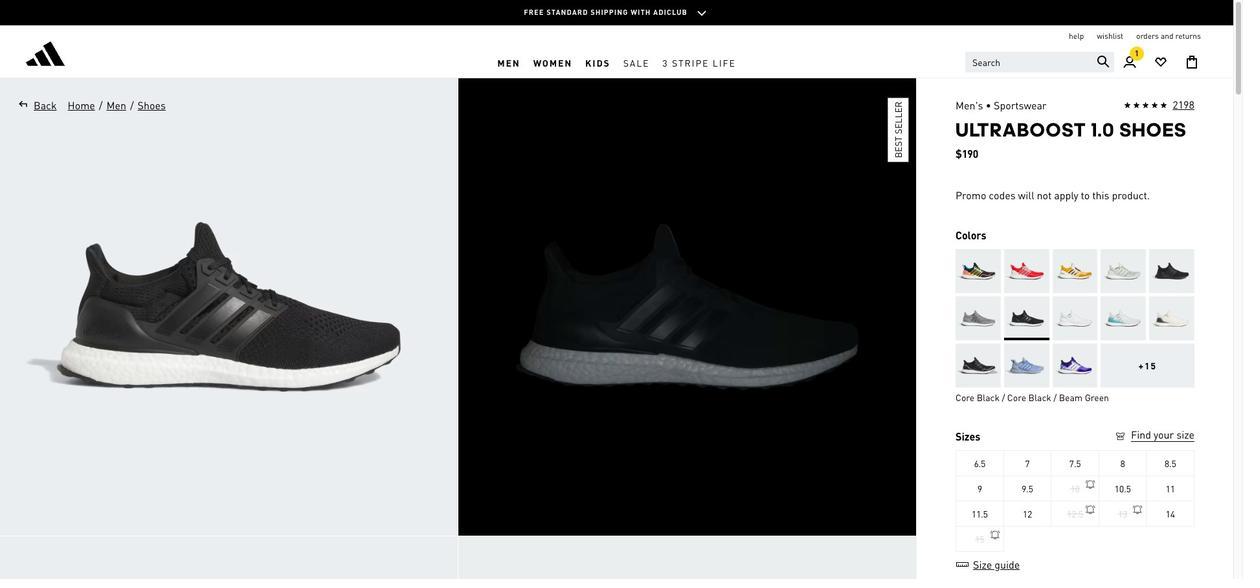 Task type: locate. For each thing, give the bounding box(es) containing it.
adiclub
[[653, 8, 688, 17]]

core
[[956, 392, 975, 403], [1008, 392, 1026, 403]]

wishlist
[[1097, 31, 1124, 41]]

/ right men
[[130, 98, 134, 112]]

black left beam
[[1029, 392, 1052, 403]]

0 vertical spatial shoes
[[138, 98, 166, 112]]

shoes
[[138, 98, 166, 112], [1120, 119, 1187, 141]]

1 horizontal spatial shoes
[[1120, 119, 1187, 141]]

shoes link
[[137, 98, 166, 113]]

shipping
[[591, 8, 628, 17]]

11
[[1166, 483, 1175, 495]]

1 vertical spatial shoes
[[1120, 119, 1187, 141]]

black ultraboost 1.0 shoes image
[[0, 78, 458, 536], [458, 78, 916, 536], [0, 537, 458, 580], [458, 537, 916, 580]]

apply
[[1054, 188, 1079, 202]]

10.5 button
[[1099, 476, 1147, 502]]

12.5
[[1067, 508, 1083, 520]]

back
[[34, 98, 57, 112]]

0 horizontal spatial black
[[977, 392, 1000, 403]]

main navigation element
[[295, 47, 939, 78]]

women link
[[527, 47, 579, 78]]

and
[[1161, 31, 1174, 41]]

11 button
[[1147, 476, 1195, 502]]

beam
[[1059, 392, 1083, 403]]

7.5 button
[[1052, 451, 1099, 477]]

promo codes will not apply to this product.
[[956, 188, 1150, 202]]

ultraboost 1.0 shoes $190
[[956, 119, 1187, 161]]

free standard shipping with adiclub
[[524, 8, 688, 17]]

men link
[[106, 98, 127, 113]]

14 button
[[1147, 501, 1195, 527]]

orders
[[1137, 31, 1159, 41]]

help link
[[1069, 31, 1084, 41]]

women
[[533, 57, 573, 68]]

ultraboost
[[956, 119, 1087, 141]]

best
[[892, 136, 904, 158]]

sale
[[623, 57, 650, 68]]

this
[[1093, 188, 1110, 202]]

size guide link
[[956, 558, 1021, 572]]

product.
[[1112, 188, 1150, 202]]

core down product color: blue dawn / blue dawn / blue fusion image
[[1008, 392, 1026, 403]]

free
[[524, 8, 544, 17]]

core down the product color: core black / core black / wonder quartz image
[[956, 392, 975, 403]]

3
[[663, 57, 669, 68]]

product color: core black / core black / beam green image up the product color: off white / off white / core black image
[[1150, 249, 1195, 293]]

7 button
[[1004, 451, 1052, 477]]

2198 button
[[1124, 98, 1195, 113]]

0 horizontal spatial shoes
[[138, 98, 166, 112]]

promo
[[956, 188, 987, 202]]

2 black from the left
[[1029, 392, 1052, 403]]

product color: core black / core black / bright blue image
[[956, 249, 1001, 293]]

1
[[1135, 49, 1139, 58]]

orders and returns link
[[1137, 31, 1201, 41]]

black
[[977, 392, 1000, 403], [1029, 392, 1052, 403]]

0 horizontal spatial core
[[956, 392, 975, 403]]

3 stripe life
[[663, 57, 736, 68]]

size guide
[[973, 558, 1020, 572]]

1 horizontal spatial black
[[1029, 392, 1052, 403]]

product color: core black / core black / beam green image
[[1150, 249, 1195, 293], [1004, 297, 1049, 341]]

kids link
[[579, 47, 617, 78]]

0 vertical spatial product color: core black / core black / beam green image
[[1150, 249, 1195, 293]]

sale link
[[617, 47, 656, 78]]

1 horizontal spatial product color: core black / core black / beam green image
[[1150, 249, 1195, 293]]

15
[[975, 534, 985, 545]]

sportswear
[[994, 98, 1047, 112]]

3 stripe life link
[[656, 47, 743, 78]]

/ left beam
[[1054, 392, 1057, 403]]

shoes right men
[[138, 98, 166, 112]]

men
[[498, 57, 520, 68]]

size
[[1177, 428, 1195, 442]]

product color: crystal white / crystal white / preloved blue image
[[1101, 297, 1146, 341]]

12.5 button
[[1052, 501, 1099, 527]]

1 horizontal spatial core
[[1008, 392, 1026, 403]]

0 horizontal spatial product color: core black / core black / beam green image
[[1004, 297, 1049, 341]]

black down the product color: core black / core black / wonder quartz image
[[977, 392, 1000, 403]]

kids
[[585, 57, 610, 68]]

10
[[1071, 483, 1080, 495]]

shoes down 2198 button
[[1120, 119, 1187, 141]]

product color: core black / core black / beam green image up product color: blue dawn / blue dawn / blue fusion image
[[1004, 297, 1049, 341]]

product color: off white / off white / core black image
[[1150, 297, 1195, 341]]

/
[[99, 98, 103, 112], [130, 98, 134, 112], [1002, 392, 1005, 403], [1054, 392, 1057, 403]]

14
[[1166, 508, 1175, 520]]



Task type: describe. For each thing, give the bounding box(es) containing it.
product color: grey three / grey five / core black image
[[956, 297, 1001, 341]]

8.5
[[1165, 458, 1176, 470]]

/ down product color: blue dawn / blue dawn / blue fusion image
[[1002, 392, 1005, 403]]

returns
[[1176, 31, 1201, 41]]

green
[[1085, 392, 1109, 403]]

find your size image
[[1115, 431, 1127, 443]]

home
[[68, 98, 95, 112]]

men link
[[491, 47, 527, 78]]

6.5
[[974, 458, 986, 470]]

with
[[631, 8, 651, 17]]

home link
[[67, 98, 96, 113]]

best seller
[[892, 102, 904, 158]]

your
[[1154, 428, 1174, 442]]

12 button
[[1004, 501, 1052, 527]]

1 link
[[1114, 47, 1146, 78]]

Search field
[[966, 52, 1114, 73]]

home / men / shoes
[[68, 98, 166, 112]]

1.0
[[1091, 119, 1115, 141]]

sizes
[[956, 430, 981, 444]]

shoes inside ultraboost 1.0 shoes $190
[[1120, 119, 1187, 141]]

1 core from the left
[[956, 392, 975, 403]]

1 vertical spatial product color: core black / core black / beam green image
[[1004, 297, 1049, 341]]

product color: cloud white / cloud white / cloud white image
[[1053, 297, 1098, 341]]

wishlist link
[[1097, 31, 1124, 41]]

core black / core black / beam green
[[956, 392, 1109, 403]]

find your size
[[1131, 428, 1195, 442]]

9.5 button
[[1004, 476, 1052, 502]]

codes
[[989, 188, 1016, 202]]

orders and returns
[[1137, 31, 1201, 41]]

guide
[[995, 558, 1020, 572]]

9.5
[[1022, 483, 1033, 495]]

8.5 button
[[1147, 451, 1195, 477]]

13
[[1118, 508, 1128, 520]]

/ left men
[[99, 98, 103, 112]]

life
[[713, 57, 736, 68]]

7.5
[[1070, 458, 1081, 470]]

10 button
[[1052, 476, 1099, 502]]

8
[[1121, 458, 1125, 470]]

11.5 button
[[956, 501, 1004, 527]]

•
[[986, 98, 991, 112]]

$190
[[956, 147, 979, 161]]

product color: active red / active red / core black image
[[1004, 249, 1049, 293]]

+15
[[1139, 360, 1157, 372]]

men's
[[956, 98, 983, 112]]

standard
[[547, 8, 588, 17]]

stripe
[[672, 57, 709, 68]]

product color: blue dawn / blue dawn / blue fusion image
[[1004, 344, 1049, 388]]

product color: cloud white / team maroon / team colleg gold image
[[1053, 249, 1098, 293]]

product color: core black / core black / wonder quartz image
[[956, 344, 1001, 388]]

will
[[1018, 188, 1035, 202]]

7
[[1025, 458, 1030, 470]]

back link
[[13, 98, 57, 113]]

10.5
[[1115, 483, 1131, 495]]

colors
[[956, 229, 987, 242]]

2198
[[1173, 98, 1195, 111]]

11.5
[[972, 508, 988, 520]]

15 button
[[956, 527, 1004, 552]]

not
[[1037, 188, 1052, 202]]

product color: linen green / linen green / silver green image
[[1101, 249, 1146, 293]]

seller
[[892, 102, 904, 134]]

size
[[973, 558, 992, 572]]

13 button
[[1099, 501, 1147, 527]]

men
[[106, 98, 126, 112]]

help
[[1069, 31, 1084, 41]]

to
[[1081, 188, 1090, 202]]

find your size button
[[1115, 428, 1195, 444]]

6.5 button
[[956, 451, 1004, 477]]

product color: lucid blue / cloud white / blue fusion image
[[1053, 344, 1098, 388]]

men's • sportswear
[[956, 98, 1047, 112]]

12
[[1023, 508, 1032, 520]]

find
[[1131, 428, 1151, 442]]

1 black from the left
[[977, 392, 1000, 403]]

9
[[978, 483, 982, 495]]

8 button
[[1099, 451, 1147, 477]]

2 core from the left
[[1008, 392, 1026, 403]]

+15 button
[[1101, 344, 1195, 388]]



Task type: vqa. For each thing, say whether or not it's contained in the screenshot.
10
yes



